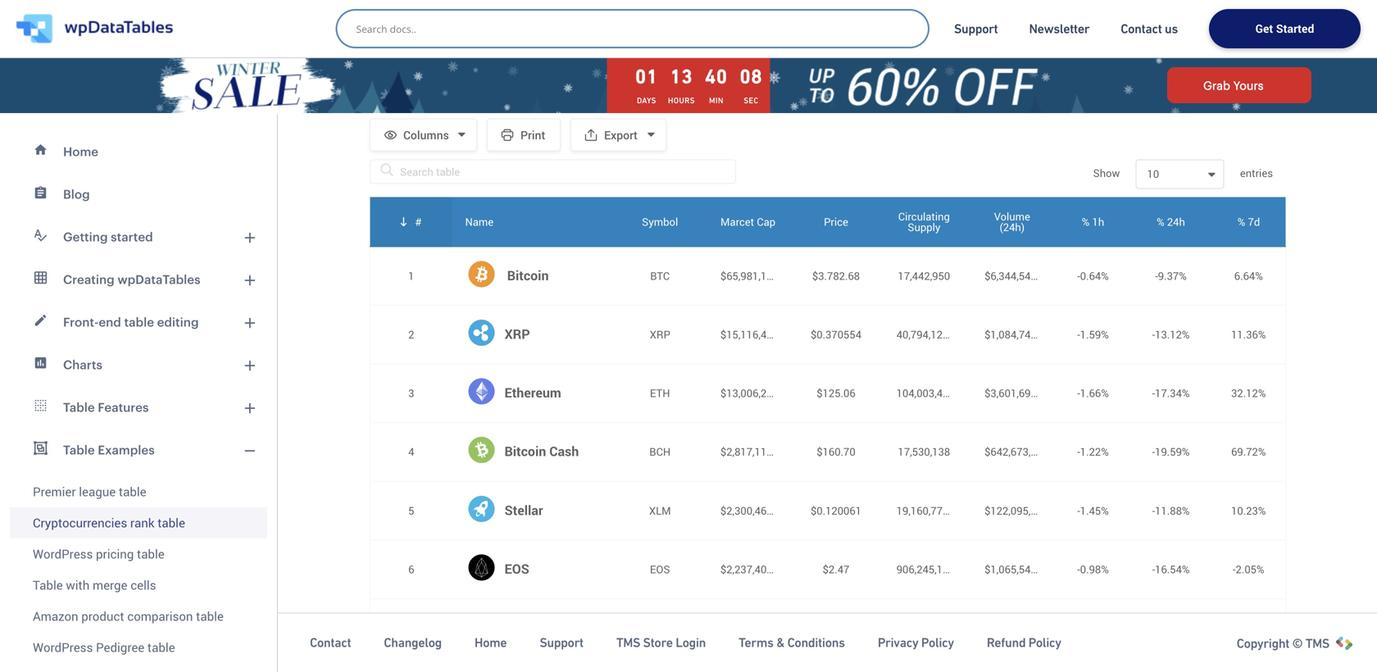Task type: locate. For each thing, give the bounding box(es) containing it.
home
[[63, 144, 98, 159], [475, 636, 507, 651]]

0 horizontal spatial policy
[[922, 636, 955, 651]]

10.23%
[[1232, 503, 1267, 518]]

1 vertical spatial home
[[475, 636, 507, 651]]

$65,981,154,527
[[721, 269, 799, 283]]

5
[[408, 503, 414, 518]]

$15,116,406,178
[[721, 327, 799, 342]]

- right $1,065,544,841
[[1078, 562, 1081, 577]]

$0.370554
[[811, 327, 862, 342]]

% 24h text field
[[370, 19, 551, 49]]

% left 7d:
[[579, 0, 587, 16]]

1 horizontal spatial xrp
[[650, 327, 671, 342]]

grab yours
[[1204, 79, 1264, 92]]

- down % 1h: activate to sort column ascending element at right top
[[1078, 269, 1081, 283]]

policy for privacy policy
[[922, 636, 955, 651]]

9.37%
[[1159, 269, 1187, 283]]

%
[[370, 0, 378, 16], [579, 0, 587, 16], [1082, 214, 1090, 229], [1157, 214, 1165, 229], [1238, 214, 1246, 229]]

table right comparison
[[196, 608, 224, 625]]

eos up tether
[[505, 560, 530, 578]]

Search table search field
[[370, 160, 737, 184]]

17.34%
[[1156, 386, 1190, 401]]

- right 1.22%
[[1153, 445, 1156, 459]]

0 vertical spatial table
[[63, 400, 95, 415]]

wordpress for wordpress pricing table
[[33, 546, 93, 563]]

% left 7d at the top of the page
[[1238, 214, 1246, 229]]

% 7d: activate to sort column ascending element
[[1213, 197, 1286, 247]]

1 vertical spatial bitcoin
[[505, 443, 546, 460]]

- right 1.66%
[[1153, 386, 1156, 401]]

support link
[[955, 21, 998, 37], [540, 635, 584, 651]]

0 horizontal spatial contact
[[310, 636, 351, 651]]

cryptocurrencies rank table link
[[10, 508, 267, 539]]

eos down xlm
[[650, 562, 670, 577]]

-1.22%
[[1078, 445, 1109, 459]]

conditions
[[788, 636, 845, 651]]

0 vertical spatial bitcoin
[[507, 267, 549, 284]]

$3,601,693,220
[[985, 386, 1057, 401]]

eos
[[505, 560, 530, 578], [650, 562, 670, 577]]

- for 1.59%
[[1078, 327, 1081, 342]]

table with merge cells link
[[10, 570, 267, 601]]

home link right changelog link
[[475, 635, 507, 651]]

-1.59%
[[1078, 327, 1109, 342]]

btc
[[651, 269, 670, 283]]

11.36%
[[1232, 327, 1267, 342]]

1 vertical spatial contact
[[310, 636, 351, 651]]

0 vertical spatial home
[[63, 144, 98, 159]]

1 vertical spatial support
[[540, 636, 584, 651]]

print button
[[487, 119, 561, 151]]

cash
[[550, 443, 579, 460]]

bitcoin for bitcoin cash
[[505, 443, 546, 460]]

premier
[[33, 483, 76, 500]]

0 vertical spatial support link
[[955, 21, 998, 37]]

tms store login
[[617, 636, 706, 651]]

1.22%
[[1081, 445, 1109, 459]]

- for 1.22%
[[1078, 445, 1081, 459]]

6.64%
[[1235, 269, 1264, 283]]

contact for contact
[[310, 636, 351, 651]]

columns button
[[370, 119, 477, 151]]

1 vertical spatial wordpress
[[33, 639, 93, 656]]

0 horizontal spatial eos
[[505, 560, 530, 578]]

policy right refund
[[1029, 636, 1062, 651]]

table up cryptocurrencies rank table link
[[119, 483, 146, 500]]

-16.54%
[[1153, 562, 1190, 577]]

tether
[[505, 619, 542, 636]]

$2,817,114,877
[[721, 445, 793, 459]]

end
[[99, 315, 121, 329]]

$125.06
[[817, 386, 856, 401]]

1 horizontal spatial eos
[[650, 562, 670, 577]]

% 1h
[[1082, 214, 1105, 229]]

wordpress down amazon
[[33, 639, 93, 656]]

$2,300,466,152
[[721, 503, 793, 518]]

-0.98%
[[1078, 562, 1109, 577]]

0 vertical spatial support
[[955, 21, 998, 36]]

1 horizontal spatial home link
[[475, 635, 507, 651]]

0 horizontal spatial home
[[63, 144, 98, 159]]

policy for refund policy
[[1029, 636, 1062, 651]]

- for 19.59%
[[1153, 445, 1156, 459]]

table up premier league table
[[63, 443, 95, 457]]

40
[[705, 65, 728, 88]]

1 horizontal spatial contact
[[1121, 21, 1163, 36]]

2 policy from the left
[[1029, 636, 1062, 651]]

1 horizontal spatial support link
[[955, 21, 998, 37]]

0 horizontal spatial home link
[[10, 130, 267, 173]]

refund policy
[[987, 636, 1062, 651]]

comparison
[[127, 608, 193, 625]]

- down -1.66%
[[1078, 445, 1081, 459]]

days
[[637, 96, 657, 105]]

- down -1.22%
[[1078, 503, 1081, 518]]

- for 11.88%
[[1153, 503, 1156, 518]]

front-
[[63, 315, 99, 329]]

table left "with"
[[33, 577, 63, 594]]

home right changelog link
[[475, 636, 507, 651]]

#: activate to sort column descending element
[[370, 197, 452, 247]]

creating wpdatatables link
[[10, 258, 267, 301]]

% 24h:
[[370, 0, 404, 16]]

-13.12%
[[1153, 327, 1190, 342]]

copyright
[[1237, 636, 1290, 651]]

1 wordpress from the top
[[33, 546, 93, 563]]

policy right privacy
[[922, 636, 955, 651]]

©
[[1293, 636, 1304, 651]]

table for cryptocurrencies rank table
[[158, 515, 185, 531]]

ethereum
[[505, 384, 562, 402]]

refund
[[987, 636, 1026, 651]]

table right rank
[[158, 515, 185, 531]]

xrp up 'eth'
[[650, 327, 671, 342]]

privacy policy link
[[878, 635, 955, 651]]

symbol
[[642, 214, 678, 229]]

% 7d text field
[[579, 19, 760, 49]]

- right 1.59%
[[1153, 327, 1156, 342]]

wordpress up "with"
[[33, 546, 93, 563]]

table right end
[[124, 315, 154, 329]]

policy inside "link"
[[922, 636, 955, 651]]

$1,084,749,047
[[985, 327, 1057, 342]]

cap
[[757, 214, 776, 229]]

home up blog
[[63, 144, 98, 159]]

features
[[98, 400, 149, 415]]

- down % 24h: activate to sort column ascending element
[[1156, 269, 1159, 283]]

08
[[740, 65, 763, 88]]

min
[[709, 96, 724, 105]]

104,003,442
[[897, 386, 955, 401]]

Search input search field
[[356, 17, 918, 40]]

tms right ©
[[1306, 636, 1330, 651]]

circulating
[[899, 209, 950, 224]]

$160.70
[[817, 445, 856, 459]]

% 1h: activate to sort column ascending element
[[1057, 197, 1131, 247]]

- for 17.34%
[[1153, 386, 1156, 401]]

$122,095,291
[[985, 503, 1049, 518]]

% left 24h
[[1157, 214, 1165, 229]]

table inside "link"
[[196, 608, 224, 625]]

amazon
[[33, 608, 78, 625]]

contact us link
[[1121, 21, 1179, 37]]

table for wordpress pricing table
[[137, 546, 165, 563]]

Search form search field
[[356, 17, 918, 40]]

entries
[[1238, 166, 1274, 180]]

1 vertical spatial table
[[63, 443, 95, 457]]

bitcoin
[[507, 267, 549, 284], [505, 443, 546, 460]]

- for 16.54%
[[1153, 562, 1156, 577]]

contact for contact us
[[1121, 21, 1163, 36]]

name: activate to sort column ascending element
[[452, 197, 616, 247]]

wordpress pedigree table
[[33, 639, 175, 656]]

front-end table editing
[[63, 315, 199, 329]]

table down charts
[[63, 400, 95, 415]]

% for % 7d
[[1238, 214, 1246, 229]]

bitcoin for bitcoin
[[507, 267, 549, 284]]

% 7d:
[[579, 0, 607, 16]]

cryptocurrencies rank table
[[33, 515, 185, 531]]

bitcoin down name: activate to sort column ascending element
[[507, 267, 549, 284]]

1 policy from the left
[[922, 636, 955, 651]]

started
[[1277, 21, 1315, 36]]

refund policy link
[[987, 635, 1062, 651]]

10
[[1148, 167, 1160, 181]]

marcet cap: activate to sort column ascending element
[[704, 197, 792, 247]]

wpdatatables
[[118, 272, 201, 287]]

% left 1h
[[1082, 214, 1090, 229]]

% left 24h:
[[370, 0, 378, 16]]

0 vertical spatial wordpress
[[33, 546, 93, 563]]

1 horizontal spatial policy
[[1029, 636, 1062, 651]]

tms left store
[[617, 636, 641, 651]]

- right 1.45% at the bottom right
[[1153, 503, 1156, 518]]

export button
[[571, 119, 667, 151]]

% for % 1h
[[1082, 214, 1090, 229]]

$1,065,544,841
[[985, 562, 1057, 577]]

xrp up the ethereum
[[505, 325, 530, 343]]

table down comparison
[[148, 639, 175, 656]]

- right $3,601,693,220
[[1078, 386, 1081, 401]]

charts link
[[10, 344, 267, 386]]

6
[[408, 562, 414, 577]]

- right $1,084,749,047
[[1078, 327, 1081, 342]]

getting started
[[63, 230, 153, 244]]

wordpress pedigree table link
[[10, 632, 267, 663]]

- right 0.98%
[[1153, 562, 1156, 577]]

table for front-end table editing
[[124, 315, 154, 329]]

- for 0.98%
[[1078, 562, 1081, 577]]

xrp
[[505, 325, 530, 343], [650, 327, 671, 342]]

2 wordpress from the top
[[33, 639, 93, 656]]

2 vertical spatial table
[[33, 577, 63, 594]]

0 horizontal spatial tms
[[617, 636, 641, 651]]

table examples link
[[10, 429, 267, 472]]

home link up blog
[[10, 130, 267, 173]]

- down 10.23%
[[1233, 562, 1236, 577]]

table up cells at the left bottom of page
[[137, 546, 165, 563]]

bitcoin left cash at bottom
[[505, 443, 546, 460]]

0 horizontal spatial support link
[[540, 635, 584, 651]]

0 vertical spatial contact
[[1121, 21, 1163, 36]]

1 horizontal spatial tms
[[1306, 636, 1330, 651]]

bitcoin cash
[[505, 443, 579, 460]]

1 vertical spatial support link
[[540, 635, 584, 651]]

login
[[676, 636, 706, 651]]



Task type: vqa. For each thing, say whether or not it's contained in the screenshot.
TMS Store Login Link
yes



Task type: describe. For each thing, give the bounding box(es) containing it.
contact link
[[310, 635, 351, 651]]

volume (24h): activate to sort column ascending element
[[969, 197, 1057, 247]]

grab
[[1204, 79, 1231, 92]]

19,160,772,695 *
[[897, 503, 977, 518]]

xlm
[[649, 503, 671, 518]]

yours
[[1234, 79, 1264, 92]]

7d
[[1249, 214, 1261, 229]]

7d:
[[590, 0, 607, 16]]

circulating supply
[[899, 209, 950, 235]]

- for 1.66%
[[1078, 386, 1081, 401]]

2
[[408, 327, 414, 342]]

-0.64%
[[1078, 269, 1109, 283]]

32.12%
[[1232, 386, 1267, 401]]

% for % 7d:
[[579, 0, 587, 16]]

amazon product comparison table link
[[10, 601, 267, 632]]

17,442,950
[[898, 269, 951, 283]]

store
[[643, 636, 673, 651]]

-17.34%
[[1153, 386, 1190, 401]]

% 24h
[[1157, 214, 1186, 229]]

% 7d
[[1238, 214, 1261, 229]]

4
[[408, 445, 414, 459]]

1.45%
[[1081, 503, 1109, 518]]

table features
[[63, 400, 149, 415]]

export
[[604, 127, 638, 143]]

-19.59%
[[1153, 445, 1190, 459]]

#
[[415, 214, 422, 229]]

- for 13.12%
[[1153, 327, 1156, 342]]

stellar
[[505, 501, 543, 519]]

table for table features
[[63, 400, 95, 415]]

0.64%
[[1081, 269, 1109, 283]]

table for table examples
[[63, 443, 95, 457]]

table for premier league table
[[119, 483, 146, 500]]

- for 9.37%
[[1156, 269, 1159, 283]]

69.72%
[[1232, 445, 1267, 459]]

marcet cap
[[721, 214, 776, 229]]

premier league table
[[33, 483, 146, 500]]

symbol: activate to sort column ascending element
[[616, 197, 704, 247]]

rank
[[130, 515, 155, 531]]

premier league table link
[[10, 472, 267, 508]]

terms & conditions link
[[739, 635, 845, 651]]

newsletter link
[[1030, 21, 1090, 37]]

&
[[777, 636, 785, 651]]

league
[[79, 483, 116, 500]]

11.88%
[[1156, 503, 1190, 518]]

tms store login link
[[617, 635, 706, 651]]

changelog link
[[384, 635, 442, 651]]

circulating supply: activate to sort column ascending element
[[881, 197, 969, 247]]

wordpress for wordpress pedigree table
[[33, 639, 93, 656]]

- for 0.64%
[[1078, 269, 1081, 283]]

0 horizontal spatial support
[[540, 636, 584, 651]]

1 horizontal spatial home
[[475, 636, 507, 651]]

- for 2.05%
[[1233, 562, 1236, 577]]

1.59%
[[1081, 327, 1109, 342]]

wordpress pricing table link
[[10, 539, 267, 570]]

wpdatatables - tables and charts manager wordpress plugin image
[[16, 14, 173, 43]]

eth
[[650, 386, 670, 401]]

copyright © tms
[[1237, 636, 1330, 651]]

us
[[1165, 21, 1179, 36]]

906,245,118 *
[[897, 562, 962, 577]]

sec
[[744, 96, 759, 105]]

% for % 24h:
[[370, 0, 378, 16]]

changelog
[[384, 636, 442, 651]]

1 horizontal spatial support
[[955, 21, 998, 36]]

% for % 24h
[[1157, 214, 1165, 229]]

13
[[670, 65, 693, 88]]

name
[[465, 214, 494, 229]]

charts
[[63, 358, 102, 372]]

$6,344,541,359
[[985, 269, 1057, 283]]

16.54%
[[1156, 562, 1190, 577]]

supply
[[908, 220, 941, 235]]

-1.66%
[[1078, 386, 1109, 401]]

0 vertical spatial home link
[[10, 130, 267, 173]]

17,530,138
[[898, 445, 951, 459]]

wordpress pricing table
[[33, 546, 165, 563]]

$3.782.68
[[813, 269, 860, 283]]

0 horizontal spatial xrp
[[505, 325, 530, 343]]

$2,237,400,763
[[721, 562, 793, 577]]

1h
[[1093, 214, 1105, 229]]

price: activate to sort column ascending element
[[792, 197, 881, 247]]

1 vertical spatial home link
[[475, 635, 507, 651]]

$13,006,271,179
[[721, 386, 799, 401]]

2.05%
[[1236, 562, 1265, 577]]

table for wordpress pedigree table
[[148, 639, 175, 656]]

getting
[[63, 230, 108, 244]]

table for table with merge cells
[[33, 577, 63, 594]]

table features link
[[10, 386, 267, 429]]

contact us
[[1121, 21, 1179, 36]]

% 24h: activate to sort column ascending element
[[1131, 197, 1213, 247]]

1
[[408, 269, 414, 283]]

creating
[[63, 272, 115, 287]]

-1.45%
[[1078, 503, 1109, 518]]

-2.05%
[[1233, 562, 1265, 577]]

terms
[[739, 636, 774, 651]]

13.12%
[[1156, 327, 1190, 342]]

cells
[[131, 577, 156, 594]]

- for 1.45%
[[1078, 503, 1081, 518]]

terms & conditions
[[739, 636, 845, 651]]

blog link
[[10, 173, 267, 216]]



